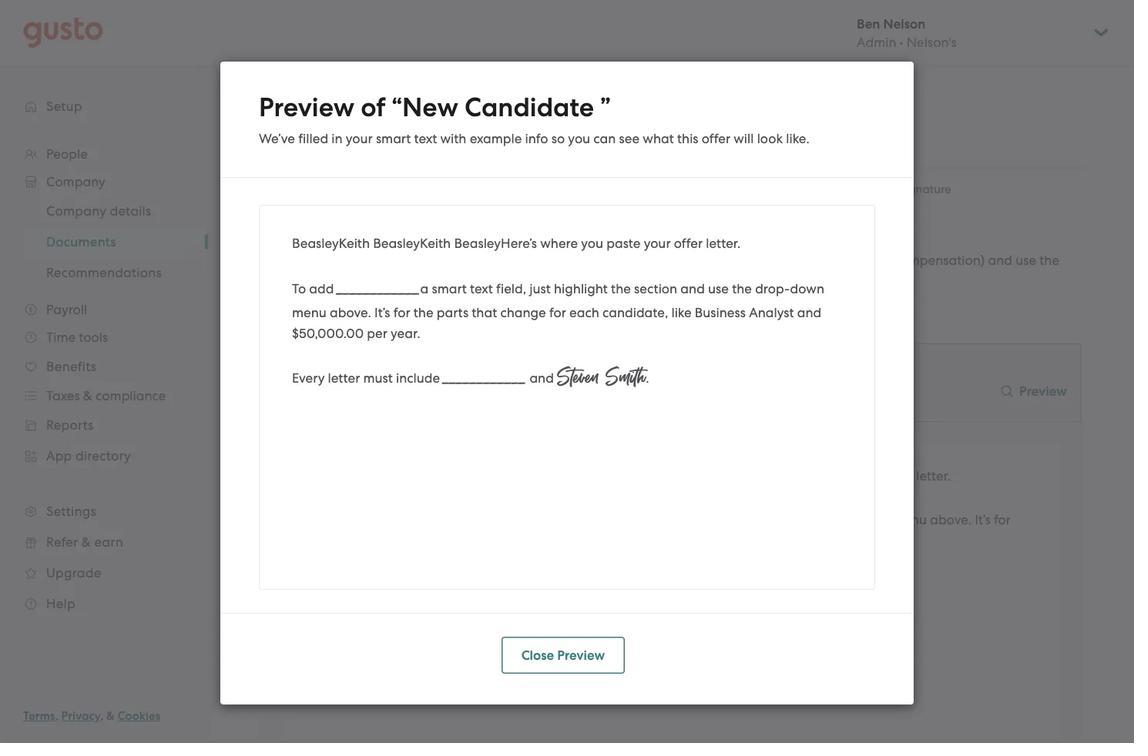 Task type: describe. For each thing, give the bounding box(es) containing it.
be
[[391, 296, 407, 311]]

create
[[261, 112, 343, 143]]

to add ____________
[[292, 272, 420, 305]]

terms link
[[23, 710, 55, 724]]

1 vertical spatial menu
[[893, 512, 927, 528]]

fields inside customize your template below. then, highlight the sections that change for each candidate (like title or compensation) and use the smart text drop-down to create fields that you can quickly update for each new hire.
[[456, 271, 488, 287]]

0 vertical spatial letter.
[[706, 236, 741, 251]]

use inside customize your template below. then, highlight the sections that change for each candidate (like title or compensation) and use the smart text drop-down to create fields that you can quickly update for each new hire.
[[1016, 253, 1037, 268]]

0 vertical spatial where
[[540, 236, 578, 251]]

0 horizontal spatial change
[[397, 536, 443, 551]]

like.
[[786, 131, 810, 146]]

2 keith from the left
[[420, 236, 451, 251]]

create offer template
[[261, 112, 526, 143]]

insert
[[282, 385, 316, 400]]

1 horizontal spatial above.
[[930, 512, 972, 528]]

0 vertical spatial a smart text field, just highlight the section and use the drop-down menu above. it's for the parts that change for each candidate, like
[[292, 281, 828, 320]]

1 vertical spatial candidate,
[[499, 536, 565, 551]]

title
[[852, 253, 875, 268]]

year
[[391, 326, 417, 341]]

filled
[[298, 131, 328, 146]]

every letter must include ____________ and steven smith .
[[292, 362, 649, 395]]

of
[[361, 92, 386, 123]]

this
[[677, 131, 699, 146]]

0 vertical spatial parts
[[437, 305, 469, 320]]

text inside smart text fields will be populated later when you send out the offer letter.
[[304, 297, 326, 311]]

look
[[757, 131, 783, 146]]

that up the update
[[628, 253, 653, 268]]

0 vertical spatial section
[[634, 281, 677, 296]]

your inside customize your template below. then, highlight the sections that change for each candidate (like title or compensation) and use the smart text drop-down to create fields that you can quickly update for each new hire.
[[327, 253, 354, 268]]

terms
[[23, 710, 55, 724]]

0 horizontal spatial just
[[530, 281, 551, 296]]

close preview
[[521, 648, 605, 664]]

1 horizontal spatial like
[[672, 305, 692, 320]]

1 horizontal spatial here's
[[711, 469, 747, 484]]

text…
[[359, 385, 395, 400]]

2 vertical spatial letter.
[[916, 469, 951, 484]]

signature
[[901, 183, 951, 196]]

hire.
[[746, 271, 772, 287]]

every for every letter must include
[[311, 579, 343, 595]]

1 vertical spatial will
[[367, 296, 388, 311]]

customize for customize your template below. then, highlight the sections that change for each candidate (like title or compensation) and use the smart text drop-down to create fields that you can quickly update for each new hire.
[[261, 253, 324, 268]]

change inside customize your template below. then, highlight the sections that change for each candidate (like title or compensation) and use the smart text drop-down to create fields that you can quickly update for each new hire.
[[656, 253, 702, 268]]

preview for preview of " new candidate " we've filled in your smart text with example info so you can see what this offer will look like.
[[259, 92, 355, 123]]

later
[[477, 296, 505, 311]]

close
[[521, 648, 554, 664]]

2 , from the left
[[100, 710, 104, 724]]

0 vertical spatial a
[[420, 281, 429, 296]]

info
[[525, 131, 548, 146]]

that up smart text fields will be populated later when you send out the offer letter.
[[491, 271, 517, 287]]

1 horizontal spatial down
[[790, 281, 825, 296]]

include for every letter must include ____________ and steven smith .
[[396, 371, 440, 386]]

"
[[600, 92, 611, 123]]

"
[[392, 92, 402, 123]]

you inside "preview of " new candidate " we've filled in your smart text with example info so you can see what this offer will look like."
[[568, 131, 590, 146]]

example
[[470, 131, 522, 146]]

2 horizontal spatial down
[[855, 512, 889, 528]]

0 vertical spatial field,
[[496, 281, 526, 296]]

every for every letter must include ____________ and steven smith .
[[292, 371, 325, 386]]

when
[[509, 296, 542, 311]]

quickly
[[571, 271, 613, 287]]

account menu element
[[837, 0, 1111, 66]]

add
[[309, 281, 334, 296]]

business
[[695, 305, 746, 320]]

smart inside customize your template below. then, highlight the sections that change for each candidate (like title or compensation) and use the smart text drop-down to create fields that you can quickly update for each new hire.
[[261, 271, 296, 287]]

0 vertical spatial it's
[[375, 305, 390, 320]]

1 vertical spatial a smart text field, just highlight the section and use the drop-down menu above. it's for the parts that change for each candidate, like
[[311, 512, 1014, 551]]

1 horizontal spatial it's
[[975, 512, 991, 528]]

to
[[292, 281, 306, 296]]

preview button
[[995, 371, 1073, 414]]

1 horizontal spatial candidate,
[[603, 305, 668, 320]]

so
[[551, 131, 565, 146]]

smart text fields will be populated later when you send out the offer letter.
[[267, 296, 716, 311]]

document containing ____________
[[220, 62, 914, 705]]

2 beasley from the left
[[373, 236, 420, 251]]

1 horizontal spatial drop-
[[755, 281, 790, 296]]

1 horizontal spatial ____________
[[443, 362, 526, 395]]

(like
[[824, 253, 848, 268]]

0 vertical spatial here's
[[501, 236, 537, 251]]

customize for customize
[[640, 354, 703, 369]]

per
[[367, 326, 388, 341]]

candidate
[[758, 253, 821, 268]]

0 horizontal spatial new
[[261, 221, 303, 244]]

1 beasley from the left
[[292, 236, 339, 251]]

. inside business analyst and $50,000.00 per year .
[[417, 326, 420, 341]]

out
[[603, 296, 623, 311]]

insert smart text…
[[282, 385, 395, 400]]

new
[[717, 271, 743, 287]]

preview of " new candidate " we've filled in your smart text with example info so you can see what this offer will look like.
[[259, 92, 810, 146]]

1 vertical spatial candidate
[[308, 221, 405, 244]]

2 horizontal spatial drop-
[[820, 512, 855, 528]]

1 keith from the left
[[339, 236, 370, 251]]

1 vertical spatial use
[[708, 281, 729, 296]]

then,
[[459, 253, 492, 268]]

2 vertical spatial use
[[773, 512, 794, 528]]

1 vertical spatial section
[[699, 512, 742, 528]]

preview for preview
[[1019, 383, 1067, 399]]

that up every letter must include in the bottom left of the page
[[369, 536, 394, 551]]

1 vertical spatial paste
[[817, 469, 851, 484]]

$50,000.00
[[292, 326, 364, 341]]



Task type: vqa. For each thing, say whether or not it's contained in the screenshot.
BE
yes



Task type: locate. For each thing, give the bounding box(es) containing it.
home image
[[23, 17, 103, 48]]

____________
[[337, 272, 420, 305], [443, 362, 526, 395]]

0 vertical spatial ____________
[[337, 272, 420, 305]]

you inside customize your template below. then, highlight the sections that change for each candidate (like title or compensation) and use the smart text drop-down to create fields that you can quickly update for each new hire.
[[520, 271, 542, 287]]

analyst
[[749, 305, 794, 320]]

a
[[420, 281, 429, 296], [485, 512, 493, 528]]

add company signature
[[824, 183, 951, 196]]

keith
[[339, 236, 370, 251], [420, 236, 451, 251]]

it's
[[375, 305, 390, 320], [975, 512, 991, 528]]

down
[[361, 271, 395, 287], [790, 281, 825, 296], [855, 512, 889, 528]]

0 horizontal spatial parts
[[334, 536, 366, 551]]

customize down business
[[640, 354, 703, 369]]

and inside business analyst and $50,000.00 per year .
[[797, 305, 822, 320]]

1 horizontal spatial just
[[594, 512, 616, 528]]

can left quickly
[[545, 271, 568, 287]]

candidate up the info
[[465, 92, 594, 123]]

0 vertical spatial change
[[656, 253, 702, 268]]

highlight inside customize your template below. then, highlight the sections that change for each candidate (like title or compensation) and use the smart text drop-down to create fields that you can quickly update for each new hire.
[[496, 253, 549, 268]]

1 horizontal spatial section
[[699, 512, 742, 528]]

terms , privacy , & cookies
[[23, 710, 161, 724]]

0 vertical spatial candidate,
[[603, 305, 668, 320]]

smart right insert
[[319, 385, 356, 400]]

preview right the close
[[557, 648, 605, 664]]

1 horizontal spatial will
[[734, 131, 754, 146]]

letter
[[328, 371, 360, 386], [346, 579, 379, 595]]

offer
[[350, 112, 408, 143], [702, 131, 731, 146], [674, 236, 703, 251], [649, 296, 678, 311], [884, 469, 913, 484]]

drop- inside customize your template below. then, highlight the sections that change for each candidate (like title or compensation) and use the smart text drop-down to create fields that you can quickly update for each new hire.
[[326, 271, 361, 287]]

2 horizontal spatial preview
[[1019, 383, 1067, 399]]

0 vertical spatial new
[[402, 92, 458, 123]]

highlight
[[496, 253, 549, 268], [554, 281, 608, 296], [619, 512, 673, 528]]

0 horizontal spatial preview
[[259, 92, 355, 123]]

customize inside customize your template below. then, highlight the sections that change for each candidate (like title or compensation) and use the smart text drop-down to create fields that you can quickly update for each new hire.
[[261, 253, 324, 268]]

your inside "preview of " new candidate " we've filled in your smart text with example info so you can see what this offer will look like."
[[346, 131, 373, 146]]

beasley up 'then,'
[[454, 236, 501, 251]]

0 horizontal spatial paste
[[607, 236, 641, 251]]

your
[[346, 131, 373, 146], [644, 236, 671, 251], [327, 253, 354, 268], [854, 469, 881, 484]]

text inside customize your template below. then, highlight the sections that change for each candidate (like title or compensation) and use the smart text drop-down to create fields that you can quickly update for each new hire.
[[299, 271, 322, 287]]

section
[[634, 281, 677, 296], [699, 512, 742, 528]]

fields down add on the left top of the page
[[329, 297, 359, 311]]

0 vertical spatial .
[[417, 326, 420, 341]]

in
[[332, 131, 343, 146]]

down inside customize your template below. then, highlight the sections that change for each candidate (like title or compensation) and use the smart text drop-down to create fields that you can quickly update for each new hire.
[[361, 271, 395, 287]]

business analyst and $50,000.00 per year .
[[292, 305, 825, 341]]

0 vertical spatial menu
[[292, 305, 327, 320]]

1 vertical spatial can
[[545, 271, 568, 287]]

0 vertical spatial preview
[[259, 92, 355, 123]]

0 horizontal spatial keith
[[339, 236, 370, 251]]

document
[[220, 62, 914, 705]]

parts up every letter must include in the bottom left of the page
[[334, 536, 366, 551]]

2 vertical spatial preview
[[557, 648, 605, 664]]

template
[[414, 112, 526, 143], [357, 253, 413, 268]]

must for every letter must include ____________ and steven smith .
[[363, 371, 393, 386]]

0 horizontal spatial like
[[568, 536, 589, 551]]

, left "&"
[[100, 710, 104, 724]]

candidate up to add ____________
[[308, 221, 405, 244]]

we've
[[259, 131, 295, 146]]

privacy
[[61, 710, 100, 724]]

0 vertical spatial highlight
[[496, 253, 549, 268]]

preview
[[259, 92, 355, 123], [1019, 383, 1067, 399], [557, 648, 605, 664]]

____________ up per
[[337, 272, 420, 305]]

0 vertical spatial can
[[594, 131, 616, 146]]

0 vertical spatial smart
[[267, 297, 301, 311]]

change up every letter must include in the bottom left of the page
[[397, 536, 443, 551]]

1 horizontal spatial use
[[773, 512, 794, 528]]

candidate inside "preview of " new candidate " we've filled in your smart text with example info so you can see what this offer will look like."
[[465, 92, 594, 123]]

new inside "preview of " new candidate " we've filled in your smart text with example info so you can see what this offer will look like."
[[402, 92, 458, 123]]

that
[[628, 253, 653, 268], [491, 271, 517, 287], [472, 305, 497, 320], [369, 536, 394, 551]]

privacy link
[[61, 710, 100, 724]]

cookies button
[[118, 707, 161, 726]]

new
[[402, 92, 458, 123], [261, 221, 303, 244]]

beasley up add on the left top of the page
[[292, 236, 339, 251]]

drop- right the to at top left
[[326, 271, 361, 287]]

menu
[[292, 305, 327, 320], [893, 512, 927, 528]]

0 horizontal spatial above.
[[330, 305, 371, 320]]

that left when
[[472, 305, 497, 320]]

drop-
[[326, 271, 361, 287], [755, 281, 790, 296], [820, 512, 855, 528]]

0 horizontal spatial down
[[361, 271, 395, 287]]

here's where you paste your offer letter.
[[711, 469, 951, 484]]

letter inside every letter must include ____________ and steven smith .
[[328, 371, 360, 386]]

1 , from the left
[[55, 710, 58, 724]]

above.
[[330, 305, 371, 320], [930, 512, 972, 528]]

template inside customize your template below. then, highlight the sections that change for each candidate (like title or compensation) and use the smart text drop-down to create fields that you can quickly update for each new hire.
[[357, 253, 413, 268]]

letter for every letter must include
[[346, 579, 379, 595]]

the
[[553, 253, 573, 268], [1040, 253, 1060, 268], [611, 281, 631, 296], [732, 281, 752, 296], [626, 296, 646, 311], [414, 305, 434, 320], [676, 512, 696, 528], [797, 512, 817, 528], [311, 536, 330, 551]]

fields inside smart text fields will be populated later when you send out the offer letter.
[[329, 297, 359, 311]]

0 horizontal spatial template
[[357, 253, 413, 268]]

0 horizontal spatial beasley
[[292, 236, 339, 251]]

new up with
[[402, 92, 458, 123]]

template right "
[[414, 112, 526, 143]]

can inside "preview of " new candidate " we've filled in your smart text with example info so you can see what this offer will look like."
[[594, 131, 616, 146]]

smart inside "preview of " new candidate " we've filled in your smart text with example info so you can see what this offer will look like."
[[376, 131, 411, 146]]

below.
[[416, 253, 456, 268]]

0 horizontal spatial here's
[[501, 236, 537, 251]]

compensation)
[[894, 253, 985, 268]]

send
[[571, 296, 600, 311]]

0 horizontal spatial ,
[[55, 710, 58, 724]]

1 vertical spatial a
[[485, 512, 493, 528]]

1 vertical spatial just
[[594, 512, 616, 528]]

1 vertical spatial letter
[[346, 579, 379, 595]]

1 horizontal spatial candidate
[[465, 92, 594, 123]]

cookies
[[118, 710, 161, 724]]

a smart text field, just highlight the section and use the drop-down menu above. it's for the parts that change for each candidate, like
[[292, 281, 828, 320], [311, 512, 1014, 551]]

and inside customize your template below. then, highlight the sections that change for each candidate (like title or compensation) and use the smart text drop-down to create fields that you can quickly update for each new hire.
[[988, 253, 1013, 268]]

1 vertical spatial .
[[646, 371, 649, 386]]

2 horizontal spatial beasley
[[454, 236, 501, 251]]

text
[[414, 131, 437, 146], [299, 271, 322, 287], [470, 281, 493, 296], [304, 297, 326, 311], [535, 512, 558, 528]]

with
[[440, 131, 467, 146]]

where
[[540, 236, 578, 251], [751, 469, 788, 484]]

1 vertical spatial change
[[500, 305, 546, 320]]

1 vertical spatial letter.
[[681, 296, 716, 311]]

to
[[398, 271, 411, 287]]

menu inside document
[[292, 305, 327, 320]]

here's
[[501, 236, 537, 251], [711, 469, 747, 484]]

customize up the to at top left
[[261, 253, 324, 268]]

change left the send at the right top
[[500, 305, 546, 320]]

0 horizontal spatial a
[[420, 281, 429, 296]]

smart
[[267, 297, 301, 311], [319, 385, 356, 400]]

1 horizontal spatial customize
[[640, 354, 703, 369]]

0 horizontal spatial field,
[[496, 281, 526, 296]]

beasley up to
[[373, 236, 420, 251]]

0 vertical spatial like
[[672, 305, 692, 320]]

template up to
[[357, 253, 413, 268]]

template for offer
[[414, 112, 526, 143]]

must inside every letter must include ____________ and steven smith .
[[363, 371, 393, 386]]

1 vertical spatial must
[[382, 579, 411, 595]]

____________ down later
[[443, 362, 526, 395]]

parts down the create
[[437, 305, 469, 320]]

0 horizontal spatial highlight
[[496, 253, 549, 268]]

preview up filled at the left
[[259, 92, 355, 123]]

preview inside preview button
[[1019, 383, 1067, 399]]

drop- up the analyst
[[755, 281, 790, 296]]

3 beasley from the left
[[454, 236, 501, 251]]

and inside every letter must include ____________ and steven smith .
[[530, 371, 554, 386]]

1 vertical spatial it's
[[975, 512, 991, 528]]

fields down 'then,'
[[456, 271, 488, 287]]

keith up to add ____________
[[339, 236, 370, 251]]

down left to
[[361, 271, 395, 287]]

change
[[656, 253, 702, 268], [500, 305, 546, 320], [397, 536, 443, 551]]

preview right module__icon___go7vc
[[1019, 383, 1067, 399]]

0 horizontal spatial section
[[634, 281, 677, 296]]

0 vertical spatial every
[[292, 371, 325, 386]]

. inside every letter must include ____________ and steven smith .
[[646, 371, 649, 386]]

sections
[[576, 253, 624, 268]]

each
[[725, 253, 755, 268], [684, 271, 714, 287], [569, 305, 599, 320], [466, 536, 496, 551]]

will
[[734, 131, 754, 146], [367, 296, 388, 311]]

1 horizontal spatial menu
[[893, 512, 927, 528]]

1 horizontal spatial new
[[402, 92, 458, 123]]

use
[[1016, 253, 1037, 268], [708, 281, 729, 296], [773, 512, 794, 528]]

see
[[619, 131, 640, 146]]

smith
[[606, 362, 646, 395]]

template for your
[[357, 253, 413, 268]]

populated
[[410, 296, 474, 311]]

for
[[705, 253, 722, 268], [664, 271, 681, 287], [394, 305, 410, 320], [549, 305, 566, 320], [994, 512, 1011, 528], [446, 536, 463, 551]]

1 vertical spatial parts
[[334, 536, 366, 551]]

preview inside "preview of " new candidate " we've filled in your smart text with example info so you can see what this offer will look like."
[[259, 92, 355, 123]]

1 horizontal spatial change
[[500, 305, 546, 320]]

2 horizontal spatial use
[[1016, 253, 1037, 268]]

will left the be
[[367, 296, 388, 311]]

fields
[[456, 271, 488, 287], [329, 297, 359, 311]]

customize
[[261, 253, 324, 268], [640, 354, 703, 369]]

module__icon___go7vc image
[[1001, 385, 1013, 397]]

update
[[616, 271, 661, 287]]

0 vertical spatial above.
[[330, 305, 371, 320]]

will inside "preview of " new candidate " we've filled in your smart text with example info so you can see what this offer will look like."
[[734, 131, 754, 146]]

like
[[672, 305, 692, 320], [568, 536, 589, 551]]

0 horizontal spatial candidate
[[308, 221, 405, 244]]

or
[[878, 253, 891, 268]]

text inside "preview of " new candidate " we've filled in your smart text with example info so you can see what this offer will look like."
[[414, 131, 437, 146]]

, left privacy
[[55, 710, 58, 724]]

field,
[[496, 281, 526, 296], [561, 512, 591, 528]]

can left see
[[594, 131, 616, 146]]

1 vertical spatial highlight
[[554, 281, 608, 296]]

drop- down here's where you paste your offer letter.
[[820, 512, 855, 528]]

create
[[414, 271, 452, 287]]

will left look
[[734, 131, 754, 146]]

must for every letter must include
[[382, 579, 411, 595]]

1 horizontal spatial smart
[[319, 385, 356, 400]]

1 horizontal spatial a
[[485, 512, 493, 528]]

include for every letter must include
[[415, 579, 459, 595]]

paste
[[607, 236, 641, 251], [817, 469, 851, 484]]

parts
[[437, 305, 469, 320], [334, 536, 366, 551]]

company
[[849, 183, 898, 196]]

1 horizontal spatial where
[[751, 469, 788, 484]]

1 vertical spatial where
[[751, 469, 788, 484]]

1 vertical spatial field,
[[561, 512, 591, 528]]

candidate,
[[603, 305, 668, 320], [499, 536, 565, 551]]

0 vertical spatial must
[[363, 371, 393, 386]]

1 horizontal spatial highlight
[[554, 281, 608, 296]]

candidate
[[465, 92, 594, 123], [308, 221, 405, 244]]

can inside customize your template below. then, highlight the sections that change for each candidate (like title or compensation) and use the smart text drop-down to create fields that you can quickly update for each new hire.
[[545, 271, 568, 287]]

add
[[824, 183, 846, 196]]

0 vertical spatial customize
[[261, 253, 324, 268]]

0 horizontal spatial it's
[[375, 305, 390, 320]]

every
[[292, 371, 325, 386], [311, 579, 343, 595]]

&
[[106, 710, 115, 724]]

offer inside "preview of " new candidate " we've filled in your smart text with example info so you can see what this offer will look like."
[[702, 131, 731, 146]]

1 horizontal spatial field,
[[561, 512, 591, 528]]

close preview button
[[502, 637, 625, 674]]

0 horizontal spatial ____________
[[337, 272, 420, 305]]

down down here's where you paste your offer letter.
[[855, 512, 889, 528]]

new candidate
[[261, 221, 405, 244]]

keith up below.
[[420, 236, 451, 251]]

2 horizontal spatial change
[[656, 253, 702, 268]]

customize your template below. then, highlight the sections that change for each candidate (like title or compensation) and use the smart text drop-down to create fields that you can quickly update for each new hire.
[[261, 253, 1060, 287]]

.
[[417, 326, 420, 341], [646, 371, 649, 386], [749, 579, 753, 595]]

0 horizontal spatial customize
[[261, 253, 324, 268]]

down down candidate
[[790, 281, 825, 296]]

1 vertical spatial include
[[415, 579, 459, 595]]

1 vertical spatial smart
[[319, 385, 356, 400]]

2 horizontal spatial .
[[749, 579, 753, 595]]

1 vertical spatial fields
[[329, 297, 359, 311]]

every inside every letter must include ____________ and steven smith .
[[292, 371, 325, 386]]

steven
[[557, 362, 600, 395]]

0 vertical spatial include
[[396, 371, 440, 386]]

0 horizontal spatial menu
[[292, 305, 327, 320]]

smart down the to at top left
[[267, 297, 301, 311]]

preview inside close preview button
[[557, 648, 605, 664]]

1 vertical spatial every
[[311, 579, 343, 595]]

0 horizontal spatial can
[[545, 271, 568, 287]]

include inside every letter must include ____________ and steven smith .
[[396, 371, 440, 386]]

0 horizontal spatial smart
[[267, 297, 301, 311]]

0 vertical spatial paste
[[607, 236, 641, 251]]

smart inside smart text fields will be populated later when you send out the offer letter.
[[267, 297, 301, 311]]

beasley
[[292, 236, 339, 251], [373, 236, 420, 251], [454, 236, 501, 251]]

change up the update
[[656, 253, 702, 268]]

1 vertical spatial like
[[568, 536, 589, 551]]

every letter must include
[[311, 579, 462, 595]]

letter for every letter must include ____________ and steven smith .
[[328, 371, 360, 386]]

new up the to at top left
[[261, 221, 303, 244]]

2 horizontal spatial highlight
[[619, 512, 673, 528]]

beasley keith beasley keith beasley here's where you paste your offer letter.
[[292, 236, 741, 251]]

can
[[594, 131, 616, 146], [545, 271, 568, 287]]

what
[[643, 131, 674, 146]]



